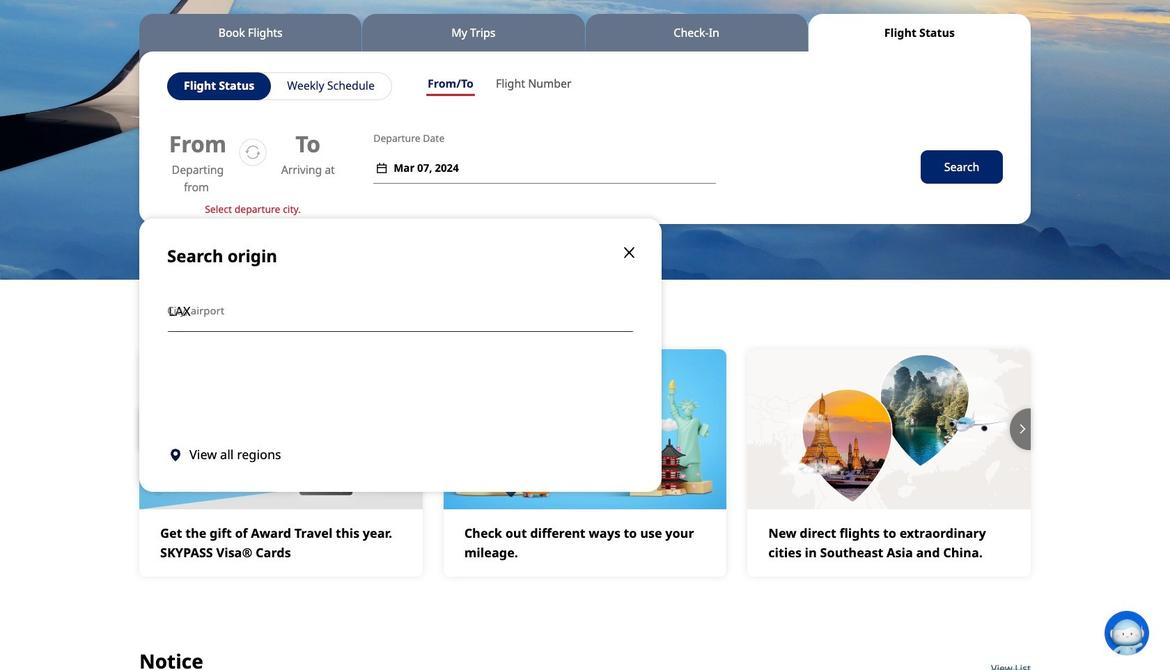 Task type: vqa. For each thing, say whether or not it's contained in the screenshot.
"Types of flight status" group
yes



Task type: locate. For each thing, give the bounding box(es) containing it.
document
[[139, 219, 662, 492]]

dialog
[[139, 212, 1031, 492]]

None text field
[[167, 290, 634, 332]]

tab list
[[139, 14, 1031, 52]]



Task type: describe. For each thing, give the bounding box(es) containing it.
search type for departure and arrival group
[[416, 72, 583, 99]]

types of flight status group
[[167, 72, 392, 100]]



